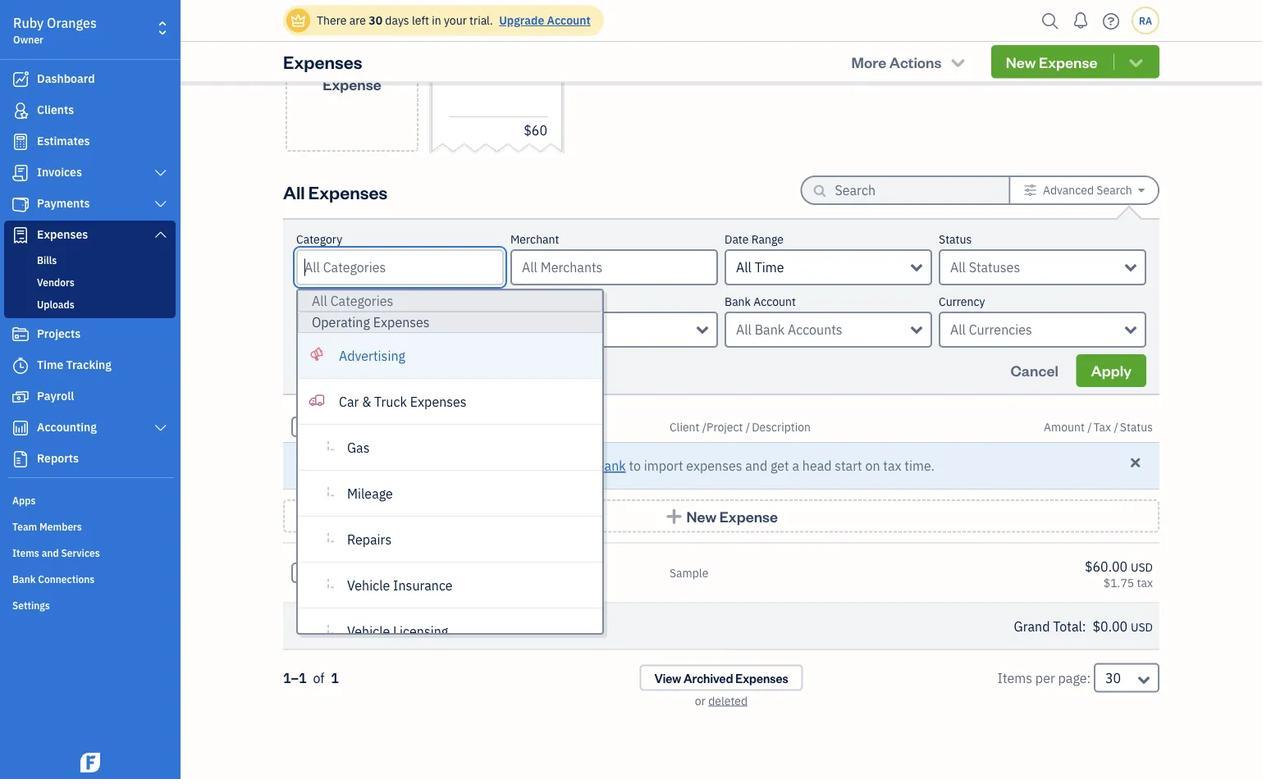 Task type: describe. For each thing, give the bounding box(es) containing it.
time inside date range field
[[755, 259, 784, 276]]

days
[[385, 13, 409, 28]]

bills
[[37, 254, 57, 267]]

0 vertical spatial 30
[[369, 13, 383, 28]]

tracking
[[66, 357, 112, 373]]

Keyword Search field
[[507, 312, 718, 348]]

1 vertical spatial account
[[754, 294, 796, 309]]

payments link
[[4, 190, 176, 219]]

estimates link
[[4, 127, 176, 157]]

client link
[[670, 419, 702, 435]]

all categories button
[[312, 291, 393, 311]]

settings image
[[1024, 184, 1037, 197]]

$60.00
[[1085, 558, 1128, 575]]

1–1 of 1
[[283, 670, 339, 687]]

caretdown image
[[548, 421, 555, 434]]

Merchant text field
[[512, 251, 717, 284]]

new expense link
[[286, 0, 419, 152]]

plus image
[[665, 508, 684, 525]]

archived
[[684, 671, 733, 686]]

chevrondown image for new expense
[[1127, 53, 1146, 70]]

1 horizontal spatial status
[[1120, 419, 1153, 435]]

all for all statuses
[[950, 259, 966, 276]]

estimates
[[37, 133, 90, 149]]

all for all categories
[[312, 293, 327, 310]]

date link
[[521, 419, 558, 435]]

oranges for ruby oranges owner
[[47, 14, 97, 32]]

all for all fields
[[519, 321, 534, 339]]

all currencies
[[950, 321, 1032, 339]]

start
[[835, 458, 862, 475]]

notifications image
[[1068, 4, 1094, 37]]

all time
[[736, 259, 784, 276]]

page:
[[1058, 670, 1091, 687]]

1 horizontal spatial new
[[687, 507, 717, 526]]

plus image
[[343, 25, 362, 42]]

usd inside grand total : $0.00 usd
[[1131, 620, 1153, 635]]

0 vertical spatial account
[[547, 13, 591, 28]]

apply button
[[1076, 355, 1147, 387]]

grand total : $0.00 usd
[[1014, 618, 1153, 635]]

money image
[[11, 389, 30, 405]]

on
[[865, 458, 880, 475]]

dashboard
[[37, 71, 95, 86]]

new expense button
[[991, 45, 1160, 78]]

reset
[[296, 362, 330, 380]]

fields
[[537, 321, 573, 339]]

sample
[[670, 565, 709, 581]]

accounting
[[37, 420, 97, 435]]

ra button
[[1132, 7, 1160, 34]]

all bank accounts
[[736, 321, 843, 339]]

4 / from the left
[[746, 419, 750, 435]]

currencies
[[969, 321, 1032, 339]]

time.
[[905, 458, 935, 475]]

0 vertical spatial and
[[745, 458, 768, 475]]

freshbooks image
[[77, 753, 103, 773]]

Items per page: field
[[1094, 664, 1160, 693]]

1 vertical spatial expense
[[323, 74, 381, 94]]

chevron large down image
[[153, 422, 168, 435]]

11/16/2023 inside the 11/16/2023 ruby anderson
[[521, 558, 594, 575]]

estimate image
[[11, 134, 30, 150]]

2 / from the left
[[558, 419, 562, 435]]

view
[[654, 671, 681, 686]]

or
[[695, 694, 706, 709]]

items and services
[[12, 547, 100, 560]]

view archived expenses or deleted
[[654, 671, 788, 709]]

status link
[[1120, 419, 1153, 435]]

more
[[852, 52, 887, 71]]

more actions button
[[837, 45, 982, 78]]

team members link
[[4, 514, 176, 538]]

settings link
[[4, 593, 176, 617]]

items for items per page:
[[998, 670, 1033, 687]]

ra
[[1139, 14, 1152, 27]]

chevron large down image for payments
[[153, 198, 168, 211]]

caretdown image
[[1138, 184, 1145, 197]]

dashboard link
[[4, 65, 176, 94]]

reports link
[[4, 445, 176, 474]]

members
[[39, 520, 82, 533]]

advertising for expenses
[[339, 347, 405, 364]]

clients link
[[4, 96, 176, 126]]

truck
[[374, 393, 407, 410]]

date for date range
[[725, 232, 749, 247]]

team
[[12, 520, 37, 533]]

anderson
[[550, 575, 599, 591]]

1 vertical spatial new expense button
[[283, 500, 1160, 533]]

description
[[752, 419, 811, 435]]

merchant for merchant
[[511, 232, 559, 247]]

all for all expenses
[[283, 180, 305, 204]]

all for all bank accounts
[[736, 321, 752, 339]]

$0.00
[[1093, 618, 1128, 635]]

close image
[[1128, 456, 1143, 471]]

expenses link
[[4, 221, 176, 250]]

expense image
[[11, 227, 30, 244]]

$60
[[524, 122, 547, 139]]

vehicle for vehicle insurance
[[347, 577, 390, 594]]

time inside 'link'
[[37, 357, 63, 373]]

operating
[[312, 314, 370, 331]]

project
[[707, 419, 743, 435]]

car & truck expenses
[[339, 393, 467, 410]]

bank inside 'link'
[[12, 573, 36, 586]]

all expenses
[[283, 180, 388, 204]]

vehicle for vehicle licensing
[[347, 623, 390, 640]]

view archived expenses link
[[640, 665, 803, 691]]

bank inside field
[[755, 321, 785, 339]]

ruby inside the 11/16/2023 ruby anderson
[[521, 575, 547, 591]]

all for all time
[[736, 259, 752, 276]]

new inside dropdown button
[[1006, 52, 1036, 71]]

services
[[61, 547, 100, 560]]

expenses inside view archived expenses or deleted
[[736, 671, 788, 686]]

statuses
[[969, 259, 1020, 276]]

invoice image
[[11, 165, 30, 181]]

0 horizontal spatial category
[[296, 232, 342, 247]]

advanced
[[1043, 183, 1094, 198]]

and inside items and services link
[[42, 547, 59, 560]]

crown image
[[290, 12, 307, 29]]

accounts
[[788, 321, 843, 339]]

chart image
[[11, 420, 30, 437]]

gas
[[347, 439, 370, 456]]

0 horizontal spatial new
[[337, 55, 367, 74]]

car
[[339, 393, 359, 410]]

total
[[1053, 618, 1082, 635]]

per
[[1036, 670, 1055, 687]]

are
[[349, 13, 366, 28]]

all for all currencies
[[950, 321, 966, 339]]

search for keyword search
[[344, 294, 380, 309]]

tax inside $60.00 usd $1.75 tax
[[1137, 575, 1153, 591]]

owner
[[13, 33, 43, 46]]

cancel
[[1011, 361, 1059, 380]]

get
[[771, 458, 789, 475]]

11/16/2023 inside ruby oranges 11/16/2023
[[449, 23, 513, 39]]

client image
[[11, 103, 30, 119]]

search for advanced search
[[1097, 183, 1132, 198]]

time tracking link
[[4, 351, 176, 381]]

main element
[[0, 0, 222, 780]]

mileage
[[347, 485, 393, 502]]



Task type: vqa. For each thing, say whether or not it's contained in the screenshot.
Projects link
yes



Task type: locate. For each thing, give the bounding box(es) containing it.
2 vertical spatial chevron large down image
[[153, 228, 168, 241]]

deleted link
[[708, 694, 748, 709]]

30 right are
[[369, 13, 383, 28]]

new expense button down notifications icon
[[991, 45, 1160, 78]]

all categories
[[312, 293, 393, 310]]

payments
[[37, 196, 90, 211]]

deleted
[[708, 694, 748, 709]]

1 horizontal spatial search
[[1097, 183, 1132, 198]]

uploads link
[[7, 295, 172, 314]]

date left range
[[725, 232, 749, 247]]

1 horizontal spatial account
[[754, 294, 796, 309]]

tax
[[1094, 419, 1111, 435]]

bank
[[725, 294, 751, 309], [755, 321, 785, 339], [596, 458, 626, 475], [12, 573, 36, 586]]

Search text field
[[835, 177, 983, 204]]

0 vertical spatial items
[[12, 547, 39, 560]]

connect
[[515, 458, 564, 475]]

amount / tax / status
[[1044, 419, 1153, 435]]

your down source
[[567, 458, 593, 475]]

chevrondown image for more actions
[[949, 53, 968, 70]]

Status field
[[939, 250, 1147, 286]]

all
[[283, 180, 305, 204], [736, 259, 752, 276], [950, 259, 966, 276], [312, 293, 327, 310], [519, 321, 534, 339], [736, 321, 752, 339], [950, 321, 966, 339]]

1 vertical spatial usd
[[1131, 620, 1153, 635]]

0 horizontal spatial and
[[42, 547, 59, 560]]

0 horizontal spatial time
[[37, 357, 63, 373]]

0 horizontal spatial 30
[[369, 13, 383, 28]]

advertising
[[339, 347, 405, 364], [361, 575, 420, 591]]

1 horizontal spatial and
[[745, 458, 768, 475]]

date for 'date' link
[[521, 419, 546, 435]]

0 vertical spatial category
[[296, 232, 342, 247]]

and
[[745, 458, 768, 475], [42, 547, 59, 560]]

5 / from the left
[[1088, 419, 1092, 435]]

1 vertical spatial advertising
[[361, 575, 420, 591]]

search image
[[1037, 9, 1064, 33]]

new expense down search icon
[[1006, 52, 1098, 71]]

bank down all time
[[725, 294, 751, 309]]

expense
[[1039, 52, 1098, 71], [323, 74, 381, 94], [720, 507, 778, 526]]

1 horizontal spatial category
[[388, 419, 434, 435]]

1 vertical spatial category
[[388, 419, 434, 435]]

payment image
[[11, 196, 30, 213]]

ruby oranges
[[339, 558, 421, 575]]

1 horizontal spatial time
[[755, 259, 784, 276]]

date left caretdown image
[[521, 419, 546, 435]]

status right tax on the bottom right of page
[[1120, 419, 1153, 435]]

date
[[725, 232, 749, 247], [521, 419, 546, 435]]

project image
[[11, 327, 30, 343]]

0 vertical spatial 11/16/2023
[[449, 23, 513, 39]]

to
[[629, 458, 641, 475]]

/ down truck on the bottom left of the page
[[382, 419, 387, 435]]

0 vertical spatial usd
[[1131, 560, 1153, 575]]

0 horizontal spatial items
[[12, 547, 39, 560]]

0 vertical spatial status
[[939, 232, 972, 247]]

6 / from the left
[[1114, 419, 1119, 435]]

trial.
[[470, 13, 493, 28]]

bank left to
[[596, 458, 626, 475]]

0 horizontal spatial oranges
[[47, 14, 97, 32]]

invoices
[[37, 165, 82, 180]]

uploads
[[37, 298, 74, 311]]

1 usd from the top
[[1131, 560, 1153, 575]]

1 / from the left
[[382, 419, 387, 435]]

search up the operating expenses
[[344, 294, 380, 309]]

2 vehicle from the top
[[347, 623, 390, 640]]

usd inside $60.00 usd $1.75 tax
[[1131, 560, 1153, 575]]

amount
[[1044, 419, 1085, 435]]

new expense down connect your bank to import expenses and get a head start on tax time.
[[687, 507, 778, 526]]

1 vertical spatial and
[[42, 547, 59, 560]]

2 horizontal spatial expense
[[1039, 52, 1098, 71]]

all inside date range field
[[736, 259, 752, 276]]

0 horizontal spatial status
[[939, 232, 972, 247]]

0 vertical spatial expense
[[1039, 52, 1098, 71]]

reset all
[[296, 362, 347, 380]]

search left caretdown icon
[[1097, 183, 1132, 198]]

advertising for oranges
[[361, 575, 420, 591]]

0 horizontal spatial your
[[444, 13, 467, 28]]

1 vertical spatial time
[[37, 357, 63, 373]]

vehicle licensing
[[347, 623, 448, 640]]

source
[[564, 419, 599, 435]]

date range
[[725, 232, 784, 247]]

advanced search
[[1043, 183, 1132, 198]]

advertising down the operating expenses
[[339, 347, 405, 364]]

chevron large down image inside expenses link
[[153, 228, 168, 241]]

0 vertical spatial chevron large down image
[[153, 167, 168, 180]]

merchant link
[[331, 419, 382, 435]]

more actions
[[852, 52, 942, 71]]

0 vertical spatial new expense button
[[991, 45, 1160, 78]]

usd right the $0.00
[[1131, 620, 1153, 635]]

items down team at the left bottom of the page
[[12, 547, 39, 560]]

new expense down plus image at the left top of page
[[323, 55, 381, 94]]

1 vertical spatial search
[[344, 294, 380, 309]]

1 vertical spatial vehicle
[[347, 623, 390, 640]]

0 horizontal spatial account
[[547, 13, 591, 28]]

category down all expenses
[[296, 232, 342, 247]]

chevron large down image up expenses link
[[153, 198, 168, 211]]

1 horizontal spatial new expense
[[687, 507, 778, 526]]

oranges for ruby oranges
[[372, 558, 421, 575]]

go to help image
[[1098, 9, 1124, 33]]

2 usd from the top
[[1131, 620, 1153, 635]]

/ right project
[[746, 419, 750, 435]]

0 vertical spatial time
[[755, 259, 784, 276]]

0 vertical spatial vehicle
[[347, 577, 390, 594]]

all fields
[[519, 321, 573, 339]]

1 horizontal spatial expense
[[720, 507, 778, 526]]

0 vertical spatial your
[[444, 13, 467, 28]]

1 vertical spatial status
[[1120, 419, 1153, 435]]

11/16/2023
[[449, 23, 513, 39], [521, 558, 594, 575]]

list box containing operating expenses
[[298, 312, 602, 655]]

:
[[1082, 618, 1086, 635]]

$60.00 usd $1.75 tax
[[1085, 558, 1153, 591]]

chevron large down image inside payments link
[[153, 198, 168, 211]]

2 chevron large down image from the top
[[153, 198, 168, 211]]

2 vertical spatial expense
[[720, 507, 778, 526]]

status
[[939, 232, 972, 247], [1120, 419, 1153, 435]]

apps
[[12, 494, 36, 507]]

ruby down repairs
[[339, 558, 369, 575]]

chevron large down image inside invoices link
[[153, 167, 168, 180]]

expenses
[[283, 50, 362, 73], [308, 180, 388, 204], [37, 227, 88, 242], [373, 314, 430, 331], [410, 393, 467, 410], [736, 671, 788, 686]]

0 horizontal spatial date
[[521, 419, 546, 435]]

expense down plus image at the left top of page
[[323, 74, 381, 94]]

3 / from the left
[[702, 419, 707, 435]]

settings
[[12, 599, 50, 612]]

expense down notifications icon
[[1039, 52, 1098, 71]]

0 vertical spatial date
[[725, 232, 749, 247]]

2 horizontal spatial new
[[1006, 52, 1036, 71]]

chevrondown image right actions on the top
[[949, 53, 968, 70]]

1 horizontal spatial 11/16/2023
[[521, 558, 594, 575]]

reset all button
[[296, 361, 347, 381]]

payroll
[[37, 389, 74, 404]]

items
[[12, 547, 39, 560], [998, 670, 1033, 687]]

chevron large down image
[[153, 167, 168, 180], [153, 198, 168, 211], [153, 228, 168, 241]]

1 vertical spatial chevron large down image
[[153, 198, 168, 211]]

items left per at the right of page
[[998, 670, 1033, 687]]

import
[[644, 458, 683, 475]]

1 vertical spatial tax
[[1137, 575, 1153, 591]]

0 horizontal spatial search
[[344, 294, 380, 309]]

2 chevrondown image from the left
[[1127, 53, 1146, 70]]

/ right caretdown image
[[558, 419, 562, 435]]

30 right page:
[[1106, 670, 1121, 687]]

time down range
[[755, 259, 784, 276]]

head
[[803, 458, 832, 475]]

chevrondown image inside new expense dropdown button
[[1127, 53, 1146, 70]]

bills link
[[7, 250, 172, 270]]

new expense button
[[991, 45, 1160, 78], [283, 500, 1160, 533]]

tax right the $1.75 in the bottom of the page
[[1137, 575, 1153, 591]]

connect your bank button
[[515, 456, 626, 476]]

0 horizontal spatial chevrondown image
[[949, 53, 968, 70]]

timer image
[[11, 358, 30, 374]]

2 horizontal spatial oranges
[[482, 6, 531, 23]]

1 chevron large down image from the top
[[153, 167, 168, 180]]

account up all bank accounts
[[754, 294, 796, 309]]

ruby inside 'ruby oranges owner'
[[13, 14, 44, 32]]

bank up settings
[[12, 573, 36, 586]]

oranges inside ruby oranges 11/16/2023
[[482, 6, 531, 23]]

usd up the $1.75 in the bottom of the page
[[1131, 560, 1153, 575]]

expenses inside main element
[[37, 227, 88, 242]]

1 horizontal spatial chevrondown image
[[1127, 53, 1146, 70]]

ruby up the owner
[[13, 14, 44, 32]]

Category text field
[[304, 251, 502, 284]]

vehicle down ruby oranges
[[347, 577, 390, 594]]

1 horizontal spatial date
[[725, 232, 749, 247]]

time right timer icon
[[37, 357, 63, 373]]

of
[[313, 670, 325, 687]]

new expense inside dropdown button
[[1006, 52, 1098, 71]]

ruby for ruby oranges
[[339, 558, 369, 575]]

tax right on
[[883, 458, 902, 475]]

1 vertical spatial date
[[521, 419, 546, 435]]

0 horizontal spatial tax
[[883, 458, 902, 475]]

category down car & truck expenses
[[388, 419, 434, 435]]

0 horizontal spatial merchant
[[331, 419, 380, 435]]

category
[[296, 232, 342, 247], [388, 419, 434, 435]]

and down team members
[[42, 547, 59, 560]]

1 horizontal spatial oranges
[[372, 558, 421, 575]]

1 vertical spatial 11/16/2023
[[521, 558, 594, 575]]

payroll link
[[4, 382, 176, 412]]

/ left tax on the bottom right of page
[[1088, 419, 1092, 435]]

insurance
[[393, 577, 453, 594]]

your right in
[[444, 13, 467, 28]]

1 horizontal spatial 30
[[1106, 670, 1121, 687]]

all inside field
[[519, 321, 534, 339]]

new expense
[[1006, 52, 1098, 71], [323, 55, 381, 94], [687, 507, 778, 526]]

30 inside items per page: field
[[1106, 670, 1121, 687]]

ruby
[[449, 6, 479, 23], [13, 14, 44, 32], [339, 558, 369, 575], [521, 575, 547, 591]]

1 horizontal spatial items
[[998, 670, 1033, 687]]

ruby left anderson
[[521, 575, 547, 591]]

client
[[670, 419, 700, 435]]

search inside dropdown button
[[1097, 183, 1132, 198]]

all inside dropdown button
[[950, 321, 966, 339]]

1
[[331, 670, 339, 687]]

items for items and services
[[12, 547, 39, 560]]

oranges
[[482, 6, 531, 23], [47, 14, 97, 32], [372, 558, 421, 575]]

left
[[412, 13, 429, 28]]

0 vertical spatial merchant
[[511, 232, 559, 247]]

new
[[1006, 52, 1036, 71], [337, 55, 367, 74], [687, 507, 717, 526]]

account right upgrade
[[547, 13, 591, 28]]

all inside button
[[312, 293, 327, 310]]

/ right tax on the bottom right of page
[[1114, 419, 1119, 435]]

dashboard image
[[11, 71, 30, 88]]

1–1
[[283, 670, 307, 687]]

expense inside dropdown button
[[1039, 52, 1098, 71]]

range
[[752, 232, 784, 247]]

0 vertical spatial search
[[1097, 183, 1132, 198]]

projects
[[37, 326, 81, 341]]

projects link
[[4, 320, 176, 350]]

1 vertical spatial items
[[998, 670, 1033, 687]]

items and services link
[[4, 540, 176, 565]]

chevron large down image for expenses
[[153, 228, 168, 241]]

bank connections link
[[4, 566, 176, 591]]

oranges for ruby oranges 11/16/2023
[[482, 6, 531, 23]]

/ right client
[[702, 419, 707, 435]]

0 horizontal spatial expense
[[323, 74, 381, 94]]

0 horizontal spatial new expense
[[323, 55, 381, 94]]

all currencies button
[[939, 312, 1147, 348]]

ruby for ruby oranges owner
[[13, 14, 44, 32]]

category link
[[388, 419, 434, 435]]

advertising down repairs
[[361, 575, 420, 591]]

report image
[[11, 451, 30, 468]]

1 vertical spatial merchant
[[331, 419, 380, 435]]

expense down connect your bank to import expenses and get a head start on tax time.
[[720, 507, 778, 526]]

all statuses
[[950, 259, 1020, 276]]

advertising inside list box
[[339, 347, 405, 364]]

ruby for ruby oranges 11/16/2023
[[449, 6, 479, 23]]

client / project / description
[[670, 419, 811, 435]]

chevrondown image down ra
[[1127, 53, 1146, 70]]

accounting link
[[4, 414, 176, 443]]

chevrondown image inside more actions dropdown button
[[949, 53, 968, 70]]

chevron large down image up bills link
[[153, 228, 168, 241]]

merchant / category
[[331, 419, 434, 435]]

0 vertical spatial advertising
[[339, 347, 405, 364]]

oranges inside 'ruby oranges owner'
[[47, 14, 97, 32]]

new expense button down connect your bank to import expenses and get a head start on tax time.
[[283, 500, 1160, 533]]

all
[[333, 362, 347, 380]]

vehicle left licensing
[[347, 623, 390, 640]]

0 vertical spatial tax
[[883, 458, 902, 475]]

1 vertical spatial your
[[567, 458, 593, 475]]

and left 'get'
[[745, 458, 768, 475]]

1 horizontal spatial tax
[[1137, 575, 1153, 591]]

2 horizontal spatial new expense
[[1006, 52, 1098, 71]]

ruby right in
[[449, 6, 479, 23]]

time tracking
[[37, 357, 112, 373]]

merchant for merchant / category
[[331, 419, 380, 435]]

0 horizontal spatial 11/16/2023
[[449, 23, 513, 39]]

status up all statuses
[[939, 232, 972, 247]]

chevron large down image for invoices
[[153, 167, 168, 180]]

usd
[[1131, 560, 1153, 575], [1131, 620, 1153, 635]]

chevron large down image down estimates link on the left of page
[[153, 167, 168, 180]]

reports
[[37, 451, 79, 466]]

vendors link
[[7, 272, 172, 292]]

keyword search
[[296, 294, 380, 309]]

Bank Account field
[[725, 312, 932, 348]]

in
[[432, 13, 441, 28]]

items per page:
[[998, 670, 1091, 687]]

vehicle insurance
[[347, 577, 453, 594]]

expenses
[[686, 458, 742, 475]]

bank account
[[725, 294, 796, 309]]

there are 30 days left in your trial. upgrade account
[[317, 13, 591, 28]]

3 chevron large down image from the top
[[153, 228, 168, 241]]

1 vertical spatial 30
[[1106, 670, 1121, 687]]

amount link
[[1044, 419, 1088, 435]]

bank down the bank account
[[755, 321, 785, 339]]

1 horizontal spatial merchant
[[511, 232, 559, 247]]

1 vehicle from the top
[[347, 577, 390, 594]]

list box
[[298, 312, 602, 655]]

items inside main element
[[12, 547, 39, 560]]

ruby inside ruby oranges 11/16/2023
[[449, 6, 479, 23]]

upgrade account link
[[496, 13, 591, 28]]

Date Range field
[[725, 250, 932, 286]]

1 chevrondown image from the left
[[949, 53, 968, 70]]

clients
[[37, 102, 74, 117]]

1 horizontal spatial your
[[567, 458, 593, 475]]

advanced search button
[[1011, 177, 1158, 204]]

chevrondown image
[[949, 53, 968, 70], [1127, 53, 1146, 70]]



